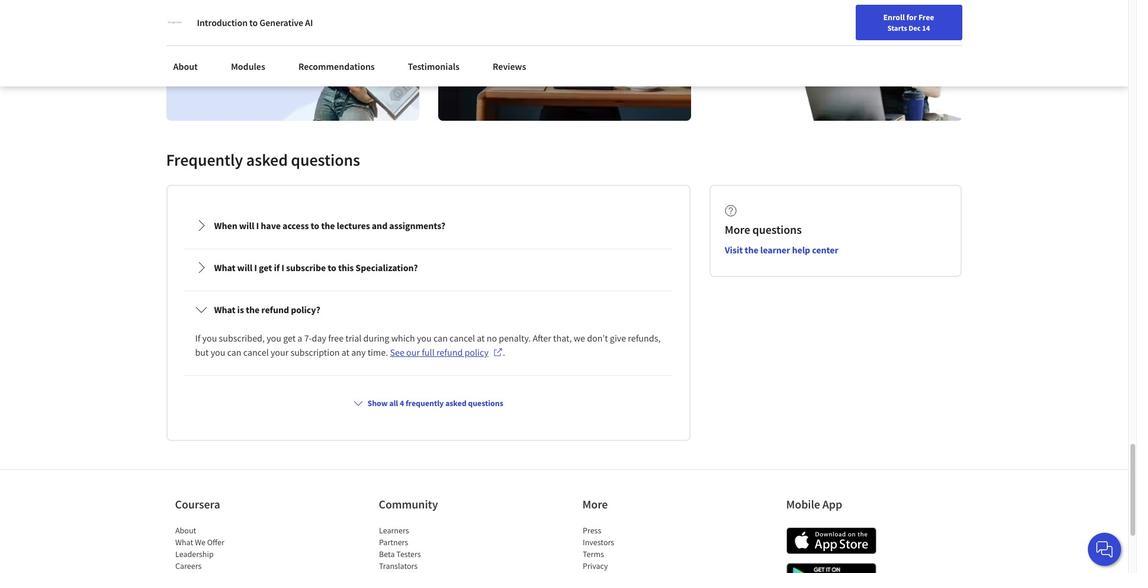 Task type: describe. For each thing, give the bounding box(es) containing it.
i right if
[[281, 262, 284, 274]]

career
[[851, 14, 874, 24]]

policy
[[465, 347, 489, 359]]

0 horizontal spatial can
[[227, 347, 241, 359]]

about for about
[[173, 60, 198, 72]]

new
[[834, 14, 849, 24]]

what inside about what we offer leadership careers
[[175, 537, 193, 548]]

free
[[328, 333, 344, 344]]

learner
[[760, 244, 790, 256]]

.
[[503, 347, 505, 359]]

find
[[800, 14, 815, 24]]

terms
[[583, 549, 604, 560]]

chat with us image
[[1095, 540, 1114, 559]]

investors
[[583, 537, 614, 548]]

is
[[237, 304, 244, 316]]

policy?
[[291, 304, 320, 316]]

don't
[[587, 333, 608, 344]]

you left 'a'
[[267, 333, 281, 344]]

enroll
[[884, 12, 905, 23]]

1 horizontal spatial can
[[434, 333, 448, 344]]

center
[[812, 244, 839, 256]]

collapsed list
[[182, 205, 675, 379]]

opens in a new tab image
[[493, 348, 503, 357]]

lectures
[[337, 220, 370, 232]]

refund for policy?
[[261, 304, 289, 316]]

you up full
[[417, 333, 432, 344]]

your inside "link"
[[817, 14, 832, 24]]

partners link
[[379, 537, 408, 548]]

terms link
[[583, 549, 604, 560]]

ai
[[305, 17, 313, 28]]

get inside dropdown button
[[259, 262, 272, 274]]

refund for policy
[[437, 347, 463, 359]]

introduction to generative ai
[[197, 17, 313, 28]]

modules
[[231, 60, 265, 72]]

1 horizontal spatial the
[[321, 220, 335, 232]]

full
[[422, 347, 435, 359]]

translators link
[[379, 561, 417, 572]]

what for what will i get if i subscribe to this specialization?
[[214, 262, 235, 274]]

0 vertical spatial asked
[[246, 149, 288, 171]]

recommendations link
[[291, 53, 382, 79]]

0 vertical spatial to
[[249, 17, 258, 28]]

learners link
[[379, 526, 409, 536]]

4
[[400, 398, 404, 409]]

more for more questions
[[725, 222, 750, 237]]

show
[[368, 398, 388, 409]]

visit the learner help center link
[[725, 244, 839, 256]]

specialization?
[[356, 262, 418, 274]]

frequently
[[166, 149, 243, 171]]

when will i have access to the lectures and assignments? button
[[186, 209, 671, 242]]

when will i have access to the lectures and assignments?
[[214, 220, 445, 232]]

mobile
[[786, 497, 820, 512]]

no
[[487, 333, 497, 344]]

your inside the 'if you subscribed, you get a 7-day free trial during which you can cancel at no penalty. after that, we don't give refunds, but you can cancel your subscription at any time.'
[[271, 347, 289, 359]]

press link
[[583, 526, 601, 536]]

press investors terms privacy
[[583, 526, 614, 572]]

privacy link
[[583, 561, 608, 572]]

more for more
[[583, 497, 608, 512]]

beta testers link
[[379, 549, 421, 560]]

recommendations
[[298, 60, 375, 72]]

and
[[372, 220, 388, 232]]

that,
[[553, 333, 572, 344]]

when
[[214, 220, 237, 232]]

see our full refund policy link
[[390, 346, 503, 360]]

find your new career
[[800, 14, 874, 24]]

enroll for free starts dec 14
[[884, 12, 934, 33]]

after
[[533, 333, 551, 344]]

starts
[[888, 23, 907, 33]]

day
[[312, 333, 326, 344]]

leadership link
[[175, 549, 213, 560]]

frequently asked questions
[[166, 149, 360, 171]]

i for have
[[256, 220, 259, 232]]

google cloud image
[[166, 14, 183, 31]]

trial
[[346, 333, 362, 344]]

subscribe
[[286, 262, 326, 274]]

about link for more
[[175, 526, 196, 536]]

0 horizontal spatial the
[[246, 304, 260, 316]]

0 horizontal spatial at
[[342, 347, 350, 359]]

generative
[[260, 17, 303, 28]]

see our full refund policy
[[390, 347, 489, 359]]

list for community
[[379, 525, 480, 573]]

about for about what we offer leadership careers
[[175, 526, 196, 536]]

assignments?
[[389, 220, 445, 232]]

get inside the 'if you subscribed, you get a 7-day free trial during which you can cancel at no penalty. after that, we don't give refunds, but you can cancel your subscription at any time.'
[[283, 333, 296, 344]]

introduction
[[197, 17, 248, 28]]

subscription
[[291, 347, 340, 359]]

community
[[379, 497, 438, 512]]

if
[[195, 333, 200, 344]]

1 vertical spatial the
[[745, 244, 759, 256]]

testimonials
[[408, 60, 460, 72]]

privacy
[[583, 561, 608, 572]]

we
[[574, 333, 585, 344]]

i for get
[[254, 262, 257, 274]]

about what we offer leadership careers
[[175, 526, 224, 572]]

1 vertical spatial cancel
[[243, 347, 269, 359]]

more questions
[[725, 222, 802, 237]]

this
[[338, 262, 354, 274]]



Task type: locate. For each thing, give the bounding box(es) containing it.
0 horizontal spatial more
[[583, 497, 608, 512]]

about up what we offer link
[[175, 526, 196, 536]]

to left generative
[[249, 17, 258, 28]]

0 vertical spatial at
[[477, 333, 485, 344]]

1 vertical spatial what
[[214, 304, 235, 316]]

1 vertical spatial more
[[583, 497, 608, 512]]

2 vertical spatial what
[[175, 537, 193, 548]]

app
[[823, 497, 842, 512]]

english
[[901, 13, 930, 25]]

visit
[[725, 244, 743, 256]]

0 horizontal spatial cancel
[[243, 347, 269, 359]]

all
[[389, 398, 398, 409]]

mobile app
[[786, 497, 842, 512]]

0 horizontal spatial to
[[249, 17, 258, 28]]

more
[[725, 222, 750, 237], [583, 497, 608, 512]]

0 vertical spatial can
[[434, 333, 448, 344]]

questions inside dropdown button
[[468, 398, 503, 409]]

None search field
[[169, 7, 453, 31]]

get
[[259, 262, 272, 274], [283, 333, 296, 344]]

2 horizontal spatial questions
[[753, 222, 802, 237]]

will for when
[[239, 220, 254, 232]]

refund
[[261, 304, 289, 316], [437, 347, 463, 359]]

more up visit
[[725, 222, 750, 237]]

refund left policy? at the left of page
[[261, 304, 289, 316]]

1 horizontal spatial questions
[[468, 398, 503, 409]]

asked inside show all 4 frequently asked questions dropdown button
[[445, 398, 467, 409]]

0 vertical spatial about link
[[166, 53, 205, 79]]

1 horizontal spatial asked
[[445, 398, 467, 409]]

3 list from the left
[[583, 525, 683, 573]]

1 list from the left
[[175, 525, 276, 573]]

to left 'this'
[[328, 262, 336, 274]]

at left the no
[[477, 333, 485, 344]]

what is the refund policy? button
[[186, 293, 671, 327]]

will for what
[[237, 262, 252, 274]]

offer
[[207, 537, 224, 548]]

0 horizontal spatial your
[[271, 347, 289, 359]]

2 vertical spatial questions
[[468, 398, 503, 409]]

1 vertical spatial can
[[227, 347, 241, 359]]

show all 4 frequently asked questions
[[368, 398, 503, 409]]

learners partners beta testers translators
[[379, 526, 421, 572]]

show all 4 frequently asked questions button
[[349, 393, 508, 414]]

you right but
[[211, 347, 225, 359]]

about link for frequently asked questions
[[166, 53, 205, 79]]

testimonials link
[[401, 53, 467, 79]]

1 vertical spatial get
[[283, 333, 296, 344]]

learners
[[379, 526, 409, 536]]

1 vertical spatial refund
[[437, 347, 463, 359]]

7-
[[304, 333, 312, 344]]

1 horizontal spatial list
[[379, 525, 480, 573]]

2 vertical spatial to
[[328, 262, 336, 274]]

1 horizontal spatial refund
[[437, 347, 463, 359]]

partners
[[379, 537, 408, 548]]

1 horizontal spatial more
[[725, 222, 750, 237]]

list for more
[[583, 525, 683, 573]]

careers
[[175, 561, 201, 572]]

list for coursera
[[175, 525, 276, 573]]

2 horizontal spatial to
[[328, 262, 336, 274]]

1 horizontal spatial to
[[311, 220, 319, 232]]

list containing press
[[583, 525, 683, 573]]

will left if
[[237, 262, 252, 274]]

what will i get if i subscribe to this specialization? button
[[186, 251, 671, 285]]

reviews
[[493, 60, 526, 72]]

the right is
[[246, 304, 260, 316]]

what is the refund policy?
[[214, 304, 320, 316]]

will
[[239, 220, 254, 232], [237, 262, 252, 274]]

what down when
[[214, 262, 235, 274]]

get it on google play image
[[786, 564, 876, 573]]

have
[[261, 220, 281, 232]]

about down google cloud icon
[[173, 60, 198, 72]]

investors link
[[583, 537, 614, 548]]

1 vertical spatial questions
[[753, 222, 802, 237]]

your
[[817, 14, 832, 24], [271, 347, 289, 359]]

1 vertical spatial your
[[271, 347, 289, 359]]

refund inside dropdown button
[[261, 304, 289, 316]]

1 vertical spatial asked
[[445, 398, 467, 409]]

download on the app store image
[[786, 528, 876, 555]]

leadership
[[175, 549, 213, 560]]

if you subscribed, you get a 7-day free trial during which you can cancel at no penalty. after that, we don't give refunds, but you can cancel your subscription at any time.
[[195, 333, 663, 359]]

the right visit
[[745, 244, 759, 256]]

which
[[391, 333, 415, 344]]

careers link
[[175, 561, 201, 572]]

what left is
[[214, 304, 235, 316]]

testers
[[396, 549, 421, 560]]

find your new career link
[[794, 12, 880, 27]]

can up see our full refund policy
[[434, 333, 448, 344]]

if
[[274, 262, 280, 274]]

1 horizontal spatial your
[[817, 14, 832, 24]]

access
[[283, 220, 309, 232]]

refunds,
[[628, 333, 661, 344]]

questions
[[291, 149, 360, 171], [753, 222, 802, 237], [468, 398, 503, 409]]

can
[[434, 333, 448, 344], [227, 347, 241, 359]]

0 horizontal spatial asked
[[246, 149, 288, 171]]

1 horizontal spatial get
[[283, 333, 296, 344]]

we
[[195, 537, 205, 548]]

1 vertical spatial to
[[311, 220, 319, 232]]

what up leadership link on the left bottom of the page
[[175, 537, 193, 548]]

what will i get if i subscribe to this specialization?
[[214, 262, 418, 274]]

penalty.
[[499, 333, 531, 344]]

get left if
[[259, 262, 272, 274]]

modules link
[[224, 53, 272, 79]]

refund right full
[[437, 347, 463, 359]]

0 horizontal spatial list
[[175, 525, 276, 573]]

see
[[390, 347, 405, 359]]

refund inside see our full refund policy link
[[437, 347, 463, 359]]

about inside about what we offer leadership careers
[[175, 526, 196, 536]]

0 vertical spatial get
[[259, 262, 272, 274]]

to right access
[[311, 220, 319, 232]]

help
[[792, 244, 810, 256]]

i left have
[[256, 220, 259, 232]]

free
[[919, 12, 934, 23]]

more up press
[[583, 497, 608, 512]]

the left lectures
[[321, 220, 335, 232]]

your left the subscription
[[271, 347, 289, 359]]

what we offer link
[[175, 537, 224, 548]]

0 horizontal spatial refund
[[261, 304, 289, 316]]

0 horizontal spatial questions
[[291, 149, 360, 171]]

1 vertical spatial about
[[175, 526, 196, 536]]

about link up what we offer link
[[175, 526, 196, 536]]

14
[[922, 23, 930, 33]]

2 horizontal spatial the
[[745, 244, 759, 256]]

what for what is the refund policy?
[[214, 304, 235, 316]]

0 vertical spatial will
[[239, 220, 254, 232]]

dec
[[909, 23, 921, 33]]

can down subscribed,
[[227, 347, 241, 359]]

1 horizontal spatial cancel
[[450, 333, 475, 344]]

you
[[202, 333, 217, 344], [267, 333, 281, 344], [417, 333, 432, 344], [211, 347, 225, 359]]

your right find
[[817, 14, 832, 24]]

0 vertical spatial more
[[725, 222, 750, 237]]

what
[[214, 262, 235, 274], [214, 304, 235, 316], [175, 537, 193, 548]]

list
[[175, 525, 276, 573], [379, 525, 480, 573], [583, 525, 683, 573]]

0 vertical spatial cancel
[[450, 333, 475, 344]]

2 horizontal spatial list
[[583, 525, 683, 573]]

any
[[351, 347, 366, 359]]

list containing about
[[175, 525, 276, 573]]

about
[[173, 60, 198, 72], [175, 526, 196, 536]]

0 vertical spatial the
[[321, 220, 335, 232]]

give
[[610, 333, 626, 344]]

1 vertical spatial about link
[[175, 526, 196, 536]]

during
[[363, 333, 389, 344]]

subscribed,
[[219, 333, 265, 344]]

cancel up the policy
[[450, 333, 475, 344]]

cancel down subscribed,
[[243, 347, 269, 359]]

2 list from the left
[[379, 525, 480, 573]]

list containing learners
[[379, 525, 480, 573]]

0 vertical spatial your
[[817, 14, 832, 24]]

0 vertical spatial refund
[[261, 304, 289, 316]]

you right the if
[[202, 333, 217, 344]]

0 vertical spatial about
[[173, 60, 198, 72]]

at
[[477, 333, 485, 344], [342, 347, 350, 359]]

1 horizontal spatial at
[[477, 333, 485, 344]]

for
[[907, 12, 917, 23]]

0 vertical spatial what
[[214, 262, 235, 274]]

2 vertical spatial the
[[246, 304, 260, 316]]

beta
[[379, 549, 395, 560]]

will right when
[[239, 220, 254, 232]]

reviews link
[[486, 53, 533, 79]]

1 vertical spatial will
[[237, 262, 252, 274]]

press
[[583, 526, 601, 536]]

i left if
[[254, 262, 257, 274]]

get left 'a'
[[283, 333, 296, 344]]

1 vertical spatial at
[[342, 347, 350, 359]]

at left any
[[342, 347, 350, 359]]

time.
[[368, 347, 388, 359]]

0 horizontal spatial get
[[259, 262, 272, 274]]

a
[[298, 333, 302, 344]]

0 vertical spatial questions
[[291, 149, 360, 171]]

our
[[406, 347, 420, 359]]

coursera
[[175, 497, 220, 512]]

about link down google cloud icon
[[166, 53, 205, 79]]



Task type: vqa. For each thing, say whether or not it's contained in the screenshot.


